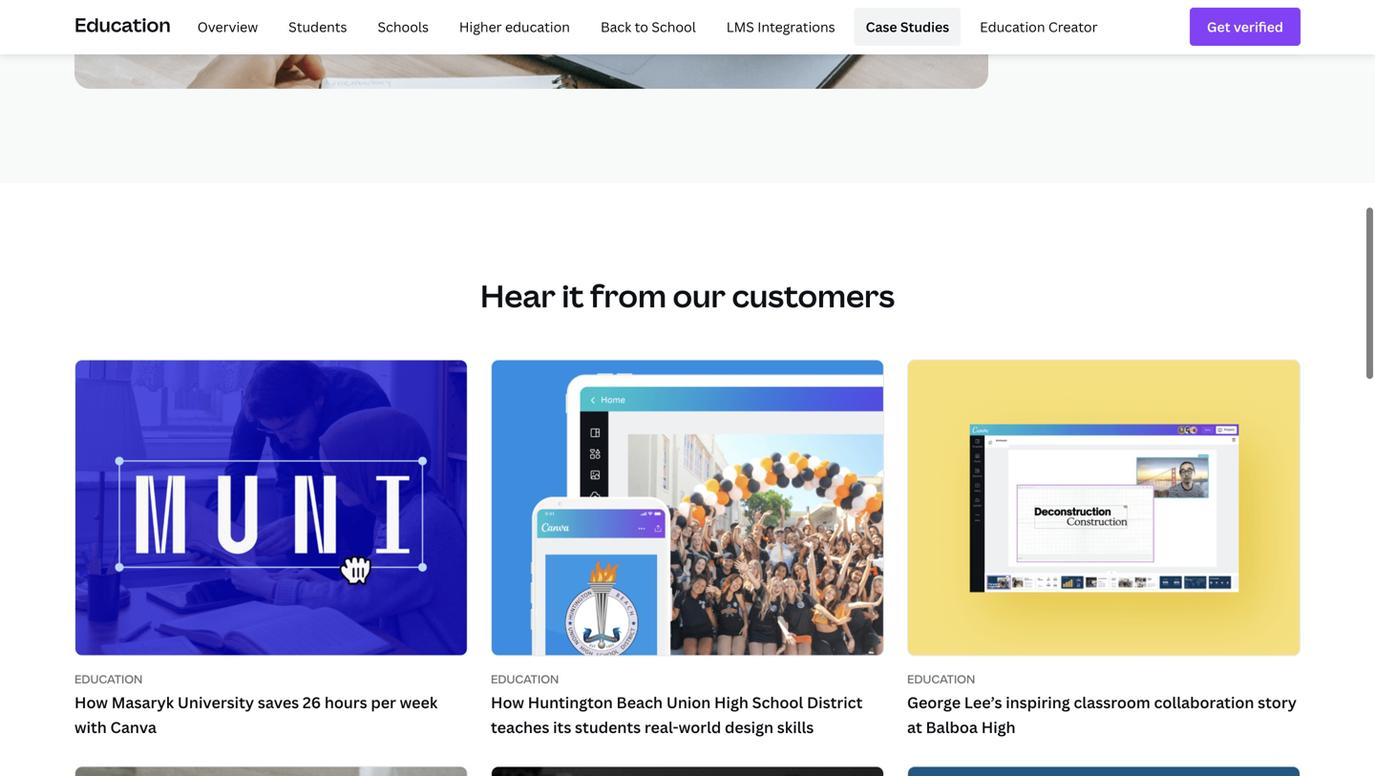 Task type: describe. For each thing, give the bounding box(es) containing it.
balboa
[[926, 715, 978, 736]]

overview
[[197, 17, 258, 36]]

education
[[505, 17, 570, 36]]

education element
[[74, 0, 1301, 53]]

inspiring
[[1006, 691, 1070, 711]]

its
[[553, 715, 571, 736]]

education for education how masaryk university saves 26 hours per week with canva
[[74, 670, 143, 685]]

education how huntington beach union high school district teaches its students real-world design skills
[[491, 670, 863, 736]]

school inside the back to school link
[[652, 17, 696, 36]]

how for how huntington beach union high school district teaches its students real-world design skills
[[491, 691, 524, 711]]

per
[[371, 691, 396, 711]]

skills
[[777, 715, 814, 736]]

at
[[907, 715, 922, 736]]

education george lee's inspiring classroom collaboration story at balboa high
[[907, 670, 1297, 736]]

beach
[[617, 691, 663, 711]]

overview link
[[186, 8, 269, 46]]

design
[[725, 715, 774, 736]]

high inside education how huntington beach union high school district teaches its students real-world design skills
[[714, 691, 749, 711]]

education for education how huntington beach union high school district teaches its students real-world design skills
[[491, 670, 559, 685]]

district
[[807, 691, 863, 711]]

menu bar inside 'education' element
[[178, 8, 1109, 46]]

education creator
[[980, 17, 1098, 36]]

education for education george lee's inspiring classroom collaboration story at balboa high
[[907, 670, 975, 685]]

lms
[[727, 17, 754, 36]]

canva
[[110, 715, 157, 736]]

story
[[1258, 691, 1297, 711]]

higher
[[459, 17, 502, 36]]

students link
[[277, 8, 359, 46]]

hear it from our customers
[[480, 273, 895, 315]]

teaches
[[491, 715, 550, 736]]

higher education
[[459, 17, 570, 36]]

schools
[[378, 17, 429, 36]]

it
[[562, 273, 584, 315]]

week
[[400, 691, 438, 711]]

education for education
[[74, 11, 171, 38]]

leander school district thumbnail image
[[908, 765, 1300, 776]]

hours
[[325, 691, 367, 711]]

case
[[866, 17, 897, 36]]

schools link
[[366, 8, 440, 46]]

26
[[303, 691, 321, 711]]

hear
[[480, 273, 556, 315]]



Task type: locate. For each thing, give the bounding box(es) containing it.
lms integrations link
[[715, 8, 847, 46]]

customers
[[732, 273, 895, 315]]

education how masaryk university saves 26 hours per week with canva
[[74, 670, 438, 736]]

how up teaches
[[491, 691, 524, 711]]

high
[[714, 691, 749, 711], [982, 715, 1016, 736]]

school up skills
[[752, 691, 803, 711]]

back to school
[[601, 17, 696, 36]]

back
[[601, 17, 632, 36]]

how
[[74, 691, 108, 711], [491, 691, 524, 711]]

with
[[74, 715, 107, 736]]

education inside education george lee's inspiring classroom collaboration story at balboa high
[[907, 670, 975, 685]]

canva design files shown in desktop and mobile interfaces image
[[492, 765, 883, 776]]

university
[[178, 691, 254, 711]]

students
[[289, 17, 347, 36]]

1 how from the left
[[74, 691, 108, 711]]

back to school link
[[589, 8, 707, 46]]

real-
[[645, 715, 679, 736]]

education inside education how huntington beach union high school district teaches its students real-world design skills
[[491, 670, 559, 685]]

collaboration
[[1154, 691, 1254, 711]]

integrations
[[758, 17, 835, 36]]

1 horizontal spatial school
[[752, 691, 803, 711]]

education for education creator
[[980, 17, 1045, 36]]

case studies link
[[854, 8, 961, 46]]

0 horizontal spatial high
[[714, 691, 749, 711]]

education inside 'link'
[[980, 17, 1045, 36]]

high down lee's
[[982, 715, 1016, 736]]

world
[[679, 715, 721, 736]]

our
[[673, 273, 726, 315]]

0 vertical spatial high
[[714, 691, 749, 711]]

menu bar
[[178, 8, 1109, 46]]

menu bar containing overview
[[178, 8, 1109, 46]]

1 vertical spatial school
[[752, 691, 803, 711]]

0 vertical spatial school
[[652, 17, 696, 36]]

1 horizontal spatial high
[[982, 715, 1016, 736]]

school right "to"
[[652, 17, 696, 36]]

0 horizontal spatial school
[[652, 17, 696, 36]]

how up with
[[74, 691, 108, 711]]

case studies
[[866, 17, 949, 36]]

creator
[[1049, 17, 1098, 36]]

1 vertical spatial high
[[982, 715, 1016, 736]]

school
[[652, 17, 696, 36], [752, 691, 803, 711]]

education
[[74, 11, 171, 38], [980, 17, 1045, 36], [74, 670, 143, 685], [491, 670, 559, 685], [907, 670, 975, 685]]

get verified image
[[1207, 16, 1284, 37]]

union
[[666, 691, 711, 711]]

classroom
[[1074, 691, 1151, 711]]

george
[[907, 691, 961, 711]]

education creator link
[[969, 8, 1109, 46]]

higher education link
[[448, 8, 582, 46]]

2 how from the left
[[491, 691, 524, 711]]

from
[[590, 273, 667, 315]]

masaryk
[[111, 691, 174, 711]]

how inside education how huntington beach union high school district teaches its students real-world design skills
[[491, 691, 524, 711]]

education inside education how masaryk university saves 26 hours per week with canva
[[74, 670, 143, 685]]

lee's
[[964, 691, 1002, 711]]

high up design
[[714, 691, 749, 711]]

school inside education how huntington beach union high school district teaches its students real-world design skills
[[752, 691, 803, 711]]

huntington
[[528, 691, 613, 711]]

studies
[[900, 17, 949, 36]]

0 horizontal spatial how
[[74, 691, 108, 711]]

to
[[635, 17, 648, 36]]

lms integrations
[[727, 17, 835, 36]]

1 horizontal spatial how
[[491, 691, 524, 711]]

saves
[[258, 691, 299, 711]]

students
[[575, 715, 641, 736]]

high inside education george lee's inspiring classroom collaboration story at balboa high
[[982, 715, 1016, 736]]

how for how masaryk university saves 26 hours per week with canva
[[74, 691, 108, 711]]

how inside education how masaryk university saves 26 hours per week with canva
[[74, 691, 108, 711]]



Task type: vqa. For each thing, say whether or not it's contained in the screenshot.
26
yes



